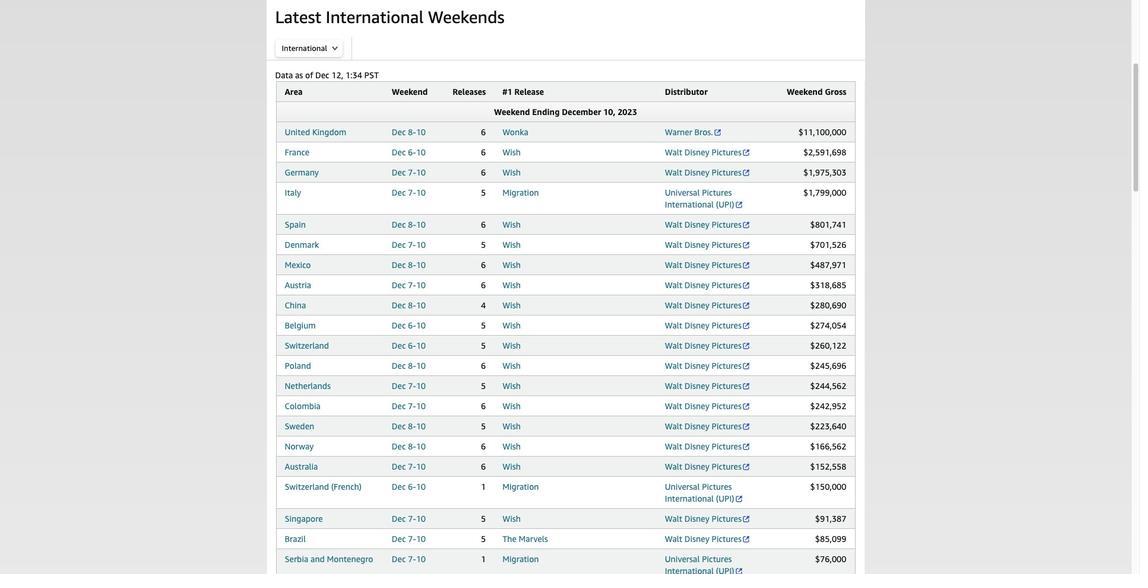 Task type: vqa. For each thing, say whether or not it's contained in the screenshot.
2nd Wish link
yes



Task type: locate. For each thing, give the bounding box(es) containing it.
bros.
[[695, 127, 713, 137]]

9 10 from the top
[[416, 301, 426, 311]]

pictures for $244,562
[[712, 381, 742, 391]]

dec 7-10 link for austria
[[392, 280, 426, 290]]

migration link
[[503, 188, 539, 198], [503, 482, 539, 492], [503, 555, 539, 565]]

disney
[[685, 147, 710, 157], [685, 168, 710, 178], [685, 220, 710, 230], [685, 240, 710, 250], [685, 260, 710, 270], [685, 280, 710, 290], [685, 301, 710, 311], [685, 321, 710, 331], [685, 341, 710, 351], [685, 361, 710, 371], [685, 381, 710, 391], [685, 402, 710, 412], [685, 422, 710, 432], [685, 442, 710, 452], [685, 462, 710, 472], [685, 514, 710, 524], [685, 535, 710, 545]]

10 for poland
[[416, 361, 426, 371]]

disney for $223,640
[[685, 422, 710, 432]]

2 dec 7-10 link from the top
[[392, 188, 426, 198]]

3 disney from the top
[[685, 220, 710, 230]]

2 vertical spatial universal pictures international (upi) link
[[665, 555, 744, 575]]

6 dec 7-10 link from the top
[[392, 402, 426, 412]]

dec 7-10 for italy
[[392, 188, 426, 198]]

14 walt disney pictures link from the top
[[665, 442, 751, 452]]

8-
[[408, 127, 416, 137], [408, 220, 416, 230], [408, 260, 416, 270], [408, 301, 416, 311], [408, 361, 416, 371], [408, 422, 416, 432], [408, 442, 416, 452]]

9 walt disney pictures from the top
[[665, 341, 742, 351]]

7 walt from the top
[[665, 301, 683, 311]]

as
[[295, 70, 303, 80]]

dec 6-10 link for belgium
[[392, 321, 426, 331]]

marvels
[[519, 535, 548, 545]]

universal pictures international (upi) for $150,000
[[665, 482, 735, 504]]

7 6 from the top
[[481, 361, 486, 371]]

15 walt disney pictures from the top
[[665, 462, 742, 472]]

1 7- from the top
[[408, 168, 416, 178]]

dec 8-10
[[392, 127, 426, 137], [392, 220, 426, 230], [392, 260, 426, 270], [392, 301, 426, 311], [392, 361, 426, 371], [392, 422, 426, 432], [392, 442, 426, 452]]

10 7- from the top
[[408, 555, 416, 565]]

2 horizontal spatial weekend
[[787, 87, 823, 97]]

1 vertical spatial universal pictures international (upi)
[[665, 482, 735, 504]]

$11,100,000
[[799, 127, 847, 137]]

dec 8-10 link
[[392, 127, 426, 137], [392, 220, 426, 230], [392, 260, 426, 270], [392, 301, 426, 311], [392, 361, 426, 371], [392, 422, 426, 432], [392, 442, 426, 452]]

0 vertical spatial (upi)
[[716, 200, 735, 210]]

spain
[[285, 220, 306, 230]]

brazil link
[[285, 535, 306, 545]]

walt disney pictures for $487,971
[[665, 260, 742, 270]]

11 10 from the top
[[416, 341, 426, 351]]

1 walt disney pictures from the top
[[665, 147, 742, 157]]

17 10 from the top
[[416, 462, 426, 472]]

walt disney pictures
[[665, 147, 742, 157], [665, 168, 742, 178], [665, 220, 742, 230], [665, 240, 742, 250], [665, 260, 742, 270], [665, 280, 742, 290], [665, 301, 742, 311], [665, 321, 742, 331], [665, 341, 742, 351], [665, 361, 742, 371], [665, 381, 742, 391], [665, 402, 742, 412], [665, 422, 742, 432], [665, 442, 742, 452], [665, 462, 742, 472], [665, 514, 742, 524], [665, 535, 742, 545]]

walt disney pictures link for $1,975,303
[[665, 168, 751, 178]]

3 dec 6-10 from the top
[[392, 341, 426, 351]]

dec for australia
[[392, 462, 406, 472]]

walt disney pictures for $223,640
[[665, 422, 742, 432]]

1 10 from the top
[[416, 127, 426, 137]]

12 walt from the top
[[665, 402, 683, 412]]

$245,696
[[811, 361, 847, 371]]

14 walt disney pictures from the top
[[665, 442, 742, 452]]

dec for norway
[[392, 442, 406, 452]]

6
[[481, 127, 486, 137], [481, 147, 486, 157], [481, 168, 486, 178], [481, 220, 486, 230], [481, 260, 486, 270], [481, 280, 486, 290], [481, 361, 486, 371], [481, 402, 486, 412], [481, 442, 486, 452], [481, 462, 486, 472]]

0 horizontal spatial weekend
[[392, 87, 428, 97]]

5 8- from the top
[[408, 361, 416, 371]]

walt disney pictures for $701,526
[[665, 240, 742, 250]]

6 6 from the top
[[481, 280, 486, 290]]

14 disney from the top
[[685, 442, 710, 452]]

9 wish from the top
[[503, 341, 521, 351]]

10 for united kingdom
[[416, 127, 426, 137]]

2 vertical spatial migration link
[[503, 555, 539, 565]]

6-
[[408, 147, 416, 157], [408, 321, 416, 331], [408, 341, 416, 351], [408, 482, 416, 492]]

1 dec 7-10 link from the top
[[392, 168, 426, 178]]

dec 8-10 for united kingdom
[[392, 127, 426, 137]]

switzerland down the belgium
[[285, 341, 329, 351]]

montenegro
[[327, 555, 373, 565]]

dec 6-10 link for switzerland
[[392, 341, 426, 351]]

dec 7-10 link for germany
[[392, 168, 426, 178]]

norway
[[285, 442, 314, 452]]

0 vertical spatial migration link
[[503, 188, 539, 198]]

10 walt from the top
[[665, 361, 683, 371]]

kingdom
[[312, 127, 346, 137]]

3 migration link from the top
[[503, 555, 539, 565]]

walt
[[665, 147, 683, 157], [665, 168, 683, 178], [665, 220, 683, 230], [665, 240, 683, 250], [665, 260, 683, 270], [665, 280, 683, 290], [665, 301, 683, 311], [665, 321, 683, 331], [665, 341, 683, 351], [665, 361, 683, 371], [665, 381, 683, 391], [665, 402, 683, 412], [665, 422, 683, 432], [665, 442, 683, 452], [665, 462, 683, 472], [665, 514, 683, 524], [665, 535, 683, 545]]

wish for germany
[[503, 168, 521, 178]]

7 7- from the top
[[408, 462, 416, 472]]

walt disney pictures link for $801,741
[[665, 220, 751, 230]]

3 universal pictures international (upi) link from the top
[[665, 555, 744, 575]]

10 for brazil
[[416, 535, 426, 545]]

the marvels link
[[503, 535, 548, 545]]

wish
[[503, 147, 521, 157], [503, 168, 521, 178], [503, 220, 521, 230], [503, 240, 521, 250], [503, 260, 521, 270], [503, 280, 521, 290], [503, 301, 521, 311], [503, 321, 521, 331], [503, 341, 521, 351], [503, 361, 521, 371], [503, 381, 521, 391], [503, 402, 521, 412], [503, 422, 521, 432], [503, 442, 521, 452], [503, 462, 521, 472], [503, 514, 521, 524]]

10 for australia
[[416, 462, 426, 472]]

12 wish from the top
[[503, 402, 521, 412]]

dec 6-10 link for switzerland (french)
[[392, 482, 426, 492]]

dec for germany
[[392, 168, 406, 178]]

11 wish link from the top
[[503, 381, 521, 391]]

12 walt disney pictures link from the top
[[665, 402, 751, 412]]

wish link for germany
[[503, 168, 521, 178]]

0 vertical spatial universal
[[665, 188, 700, 198]]

disney for $487,971
[[685, 260, 710, 270]]

14 10 from the top
[[416, 402, 426, 412]]

10 wish link from the top
[[503, 361, 521, 371]]

6 dec 7-10 from the top
[[392, 402, 426, 412]]

13 wish link from the top
[[503, 422, 521, 432]]

10 for germany
[[416, 168, 426, 178]]

weekend for weekend
[[392, 87, 428, 97]]

7- for austria
[[408, 280, 416, 290]]

wish link for australia
[[503, 462, 521, 472]]

disney for $245,696
[[685, 361, 710, 371]]

wish link for colombia
[[503, 402, 521, 412]]

dec 7-10 for austria
[[392, 280, 426, 290]]

2 walt disney pictures from the top
[[665, 168, 742, 178]]

migration link for italy
[[503, 188, 539, 198]]

3 wish from the top
[[503, 220, 521, 230]]

brazil
[[285, 535, 306, 545]]

(upi) for $1,799,000
[[716, 200, 735, 210]]

2 vertical spatial migration
[[503, 555, 539, 565]]

disney for $91,387
[[685, 514, 710, 524]]

7 dec 8-10 link from the top
[[392, 442, 426, 452]]

dec 8-10 link for mexico
[[392, 260, 426, 270]]

sweden link
[[285, 422, 314, 432]]

1 migration link from the top
[[503, 188, 539, 198]]

7 walt disney pictures link from the top
[[665, 301, 751, 311]]

12 wish link from the top
[[503, 402, 521, 412]]

6 dec 8-10 link from the top
[[392, 422, 426, 432]]

singapore
[[285, 514, 323, 524]]

dec 8-10 for sweden
[[392, 422, 426, 432]]

6 8- from the top
[[408, 422, 416, 432]]

migration link for serbia and montenegro
[[503, 555, 539, 565]]

3 dec 7-10 from the top
[[392, 240, 426, 250]]

2 vertical spatial (upi)
[[716, 567, 735, 575]]

austria link
[[285, 280, 311, 290]]

6 5 from the top
[[481, 422, 486, 432]]

11 wish from the top
[[503, 381, 521, 391]]

switzerland down 'australia' link
[[285, 482, 329, 492]]

dec for poland
[[392, 361, 406, 371]]

10 disney from the top
[[685, 361, 710, 371]]

(french)
[[331, 482, 362, 492]]

1 vertical spatial (upi)
[[716, 494, 735, 504]]

switzerland for switzerland link
[[285, 341, 329, 351]]

16 10 from the top
[[416, 442, 426, 452]]

latest
[[275, 7, 322, 27]]

dec 8-10 for poland
[[392, 361, 426, 371]]

6 walt disney pictures from the top
[[665, 280, 742, 290]]

disney for $1,975,303
[[685, 168, 710, 178]]

colombia
[[285, 402, 321, 412]]

10 walt disney pictures link from the top
[[665, 361, 751, 371]]

wish for france
[[503, 147, 521, 157]]

weekend ending december 10, 2023
[[494, 107, 637, 117]]

5 dec 8-10 link from the top
[[392, 361, 426, 371]]

1 vertical spatial migration
[[503, 482, 539, 492]]

1 dec 6-10 from the top
[[392, 147, 426, 157]]

0 vertical spatial switzerland
[[285, 341, 329, 351]]

4 wish link from the top
[[503, 240, 521, 250]]

wish link for sweden
[[503, 422, 521, 432]]

1 horizontal spatial weekend
[[494, 107, 530, 117]]

5 for netherlands
[[481, 381, 486, 391]]

8 7- from the top
[[408, 514, 416, 524]]

walt disney pictures link
[[665, 147, 751, 157], [665, 168, 751, 178], [665, 220, 751, 230], [665, 240, 751, 250], [665, 260, 751, 270], [665, 280, 751, 290], [665, 301, 751, 311], [665, 321, 751, 331], [665, 341, 751, 351], [665, 361, 751, 371], [665, 381, 751, 391], [665, 402, 751, 412], [665, 422, 751, 432], [665, 442, 751, 452], [665, 462, 751, 472], [665, 514, 751, 524], [665, 535, 751, 545]]

weekend
[[392, 87, 428, 97], [787, 87, 823, 97], [494, 107, 530, 117]]

8 wish from the top
[[503, 321, 521, 331]]

2 vertical spatial universal pictures international (upi)
[[665, 555, 735, 575]]

6 for australia
[[481, 462, 486, 472]]

walt for $280,690
[[665, 301, 683, 311]]

france
[[285, 147, 310, 157]]

2 vertical spatial universal
[[665, 555, 700, 565]]

2 migration link from the top
[[503, 482, 539, 492]]

dec 8-10 link for china
[[392, 301, 426, 311]]

dec 6-10
[[392, 147, 426, 157], [392, 321, 426, 331], [392, 341, 426, 351], [392, 482, 426, 492]]

8- for mexico
[[408, 260, 416, 270]]

13 walt disney pictures link from the top
[[665, 422, 751, 432]]

0 vertical spatial universal pictures international (upi) link
[[665, 188, 744, 210]]

dec 7-10 link for singapore
[[392, 514, 426, 524]]

4 walt from the top
[[665, 240, 683, 250]]

1 universal pictures international (upi) from the top
[[665, 188, 735, 210]]

dec for spain
[[392, 220, 406, 230]]

6 7- from the top
[[408, 402, 416, 412]]

dec 7-10 link for serbia and montenegro
[[392, 555, 426, 565]]

10 for france
[[416, 147, 426, 157]]

gross
[[825, 87, 847, 97]]

3 universal from the top
[[665, 555, 700, 565]]

17 walt from the top
[[665, 535, 683, 545]]

$1,975,303
[[804, 168, 847, 178]]

walt for $242,952
[[665, 402, 683, 412]]

walt for $245,696
[[665, 361, 683, 371]]

3 7- from the top
[[408, 240, 416, 250]]

1 (upi) from the top
[[716, 200, 735, 210]]

8 walt disney pictures from the top
[[665, 321, 742, 331]]

latest international weekends
[[275, 7, 505, 27]]

$1,799,000
[[804, 188, 847, 198]]

2 5 from the top
[[481, 240, 486, 250]]

wish link for poland
[[503, 361, 521, 371]]

mexico link
[[285, 260, 311, 270]]

11 walt from the top
[[665, 381, 683, 391]]

serbia and montenegro
[[285, 555, 373, 565]]

4 8- from the top
[[408, 301, 416, 311]]

2 6 from the top
[[481, 147, 486, 157]]

walt disney pictures for $166,562
[[665, 442, 742, 452]]

2 disney from the top
[[685, 168, 710, 178]]

3 6 from the top
[[481, 168, 486, 178]]

9 disney from the top
[[685, 341, 710, 351]]

dec 8-10 link for norway
[[392, 442, 426, 452]]

10
[[416, 127, 426, 137], [416, 147, 426, 157], [416, 168, 426, 178], [416, 188, 426, 198], [416, 220, 426, 230], [416, 240, 426, 250], [416, 260, 426, 270], [416, 280, 426, 290], [416, 301, 426, 311], [416, 321, 426, 331], [416, 341, 426, 351], [416, 361, 426, 371], [416, 381, 426, 391], [416, 402, 426, 412], [416, 422, 426, 432], [416, 442, 426, 452], [416, 462, 426, 472], [416, 482, 426, 492], [416, 514, 426, 524], [416, 535, 426, 545], [416, 555, 426, 565]]

5 walt disney pictures link from the top
[[665, 260, 751, 270]]

11 walt disney pictures link from the top
[[665, 381, 751, 391]]

1 vertical spatial switzerland
[[285, 482, 329, 492]]

international for italy
[[665, 200, 714, 210]]

dec 7-10 link
[[392, 168, 426, 178], [392, 188, 426, 198], [392, 240, 426, 250], [392, 280, 426, 290], [392, 381, 426, 391], [392, 402, 426, 412], [392, 462, 426, 472], [392, 514, 426, 524], [392, 535, 426, 545], [392, 555, 426, 565]]

switzerland (french) link
[[285, 482, 362, 492]]

7-
[[408, 168, 416, 178], [408, 188, 416, 198], [408, 240, 416, 250], [408, 280, 416, 290], [408, 381, 416, 391], [408, 402, 416, 412], [408, 462, 416, 472], [408, 514, 416, 524], [408, 535, 416, 545], [408, 555, 416, 565]]

7 dec 7-10 link from the top
[[392, 462, 426, 472]]

12 walt disney pictures from the top
[[665, 402, 742, 412]]

1 vertical spatial universal
[[665, 482, 700, 492]]

dec 7-10 link for netherlands
[[392, 381, 426, 391]]

1 walt from the top
[[665, 147, 683, 157]]

walt disney pictures link for $242,952
[[665, 402, 751, 412]]

wish link
[[503, 147, 521, 157], [503, 168, 521, 178], [503, 220, 521, 230], [503, 240, 521, 250], [503, 260, 521, 270], [503, 280, 521, 290], [503, 301, 521, 311], [503, 321, 521, 331], [503, 341, 521, 351], [503, 361, 521, 371], [503, 381, 521, 391], [503, 402, 521, 412], [503, 422, 521, 432], [503, 442, 521, 452], [503, 462, 521, 472], [503, 514, 521, 524]]

pictures
[[712, 147, 742, 157], [712, 168, 742, 178], [702, 188, 732, 198], [712, 220, 742, 230], [712, 240, 742, 250], [712, 260, 742, 270], [712, 280, 742, 290], [712, 301, 742, 311], [712, 321, 742, 331], [712, 341, 742, 351], [712, 361, 742, 371], [712, 381, 742, 391], [712, 402, 742, 412], [712, 422, 742, 432], [712, 442, 742, 452], [712, 462, 742, 472], [702, 482, 732, 492], [712, 514, 742, 524], [712, 535, 742, 545], [702, 555, 732, 565]]

8- for spain
[[408, 220, 416, 230]]

8- for poland
[[408, 361, 416, 371]]

ending
[[532, 107, 560, 117]]

china
[[285, 301, 306, 311]]

16 wish link from the top
[[503, 514, 521, 524]]

16 disney from the top
[[685, 514, 710, 524]]

8 dec 7-10 link from the top
[[392, 514, 426, 524]]

$487,971
[[811, 260, 847, 270]]

disney for $260,122
[[685, 341, 710, 351]]

colombia link
[[285, 402, 321, 412]]

dec 6-10 link
[[392, 147, 426, 157], [392, 321, 426, 331], [392, 341, 426, 351], [392, 482, 426, 492]]

$260,122
[[811, 341, 847, 351]]

5 for denmark
[[481, 240, 486, 250]]

disney for $242,952
[[685, 402, 710, 412]]

dec 7-10
[[392, 168, 426, 178], [392, 188, 426, 198], [392, 240, 426, 250], [392, 280, 426, 290], [392, 381, 426, 391], [392, 402, 426, 412], [392, 462, 426, 472], [392, 514, 426, 524], [392, 535, 426, 545], [392, 555, 426, 565]]

8 disney from the top
[[685, 321, 710, 331]]

weekend gross
[[787, 87, 847, 97]]

6 walt from the top
[[665, 280, 683, 290]]

walt for $701,526
[[665, 240, 683, 250]]

2 (upi) from the top
[[716, 494, 735, 504]]

12 10 from the top
[[416, 361, 426, 371]]

7- for germany
[[408, 168, 416, 178]]

15 wish link from the top
[[503, 462, 521, 472]]

6 disney from the top
[[685, 280, 710, 290]]

2 switzerland from the top
[[285, 482, 329, 492]]

wish link for spain
[[503, 220, 521, 230]]

6- for france
[[408, 147, 416, 157]]

dec 7-10 for colombia
[[392, 402, 426, 412]]

4 dec 8-10 from the top
[[392, 301, 426, 311]]

0 vertical spatial 1
[[481, 482, 486, 492]]

data
[[275, 70, 293, 80]]

3 wish link from the top
[[503, 220, 521, 230]]

denmark
[[285, 240, 319, 250]]

2 1 from the top
[[481, 555, 486, 565]]

5 disney from the top
[[685, 260, 710, 270]]

1 vertical spatial migration link
[[503, 482, 539, 492]]

warner bros. link
[[665, 127, 722, 137]]

2 universal from the top
[[665, 482, 700, 492]]

dec
[[315, 70, 329, 80], [392, 127, 406, 137], [392, 147, 406, 157], [392, 168, 406, 178], [392, 188, 406, 198], [392, 220, 406, 230], [392, 240, 406, 250], [392, 260, 406, 270], [392, 280, 406, 290], [392, 301, 406, 311], [392, 321, 406, 331], [392, 341, 406, 351], [392, 361, 406, 371], [392, 381, 406, 391], [392, 402, 406, 412], [392, 422, 406, 432], [392, 442, 406, 452], [392, 462, 406, 472], [392, 482, 406, 492], [392, 514, 406, 524], [392, 535, 406, 545], [392, 555, 406, 565]]

13 wish from the top
[[503, 422, 521, 432]]

4 disney from the top
[[685, 240, 710, 250]]

1 migration from the top
[[503, 188, 539, 198]]

0 vertical spatial migration
[[503, 188, 539, 198]]

10 dec 7-10 from the top
[[392, 555, 426, 565]]

international
[[326, 7, 424, 27], [282, 43, 327, 53], [665, 200, 714, 210], [665, 494, 714, 504], [665, 567, 714, 575]]

1 dec 8-10 from the top
[[392, 127, 426, 137]]

5 6 from the top
[[481, 260, 486, 270]]

0 vertical spatial universal pictures international (upi)
[[665, 188, 735, 210]]

universal pictures international (upi)
[[665, 188, 735, 210], [665, 482, 735, 504], [665, 555, 735, 575]]

walt disney pictures link for $487,971
[[665, 260, 751, 270]]

15 walt from the top
[[665, 462, 683, 472]]

16 walt from the top
[[665, 514, 683, 524]]

7- for serbia and montenegro
[[408, 555, 416, 565]]

1 vertical spatial universal pictures international (upi) link
[[665, 482, 744, 504]]

walt for $487,971
[[665, 260, 683, 270]]

1 vertical spatial 1
[[481, 555, 486, 565]]

$166,562
[[811, 442, 847, 452]]

switzerland link
[[285, 341, 329, 351]]

dec for china
[[392, 301, 406, 311]]

5 dec 7-10 link from the top
[[392, 381, 426, 391]]

data as of dec 12, 1:34 pst
[[275, 70, 379, 80]]

wish link for singapore
[[503, 514, 521, 524]]

wish for belgium
[[503, 321, 521, 331]]

wish for mexico
[[503, 260, 521, 270]]

disney for $166,562
[[685, 442, 710, 452]]



Task type: describe. For each thing, give the bounding box(es) containing it.
warner bros.
[[665, 127, 713, 137]]

italy
[[285, 188, 301, 198]]

6 for france
[[481, 147, 486, 157]]

walt disney pictures link for $274,054
[[665, 321, 751, 331]]

dec 7-10 link for denmark
[[392, 240, 426, 250]]

belgium link
[[285, 321, 316, 331]]

walt disney pictures for $801,741
[[665, 220, 742, 230]]

australia
[[285, 462, 318, 472]]

$801,741
[[811, 220, 847, 230]]

10 for serbia and montenegro
[[416, 555, 426, 565]]

$76,000
[[815, 555, 847, 565]]

serbia and montenegro link
[[285, 555, 373, 565]]

1:34
[[346, 70, 362, 80]]

10 for singapore
[[416, 514, 426, 524]]

pictures for $274,054
[[712, 321, 742, 331]]

walt disney pictures link for $2,591,698
[[665, 147, 751, 157]]

10 for belgium
[[416, 321, 426, 331]]

dec 6-10 link for france
[[392, 147, 426, 157]]

disney for $318,685
[[685, 280, 710, 290]]

dec 6-10 for switzerland
[[392, 341, 426, 351]]

denmark link
[[285, 240, 319, 250]]

walt disney pictures for $280,690
[[665, 301, 742, 311]]

$274,054
[[811, 321, 847, 331]]

area
[[285, 87, 303, 97]]

(upi) for $76,000
[[716, 567, 735, 575]]

dec 8-10 for mexico
[[392, 260, 426, 270]]

5 for italy
[[481, 188, 486, 198]]

serbia
[[285, 555, 308, 565]]

pictures for $701,526
[[712, 240, 742, 250]]

universal for $1,799,000
[[665, 188, 700, 198]]

wish for sweden
[[503, 422, 521, 432]]

dec for austria
[[392, 280, 406, 290]]

walt disney pictures for $85,099
[[665, 535, 742, 545]]

$150,000
[[811, 482, 847, 492]]

(upi) for $150,000
[[716, 494, 735, 504]]

walt disney pictures link for $166,562
[[665, 442, 751, 452]]

dec 6-10 for france
[[392, 147, 426, 157]]

disney for $274,054
[[685, 321, 710, 331]]

walt for $801,741
[[665, 220, 683, 230]]

the marvels
[[503, 535, 548, 545]]

italy link
[[285, 188, 301, 198]]

5 for singapore
[[481, 514, 486, 524]]

5 for brazil
[[481, 535, 486, 545]]

dec 8-10 for china
[[392, 301, 426, 311]]

$2,591,698
[[804, 147, 847, 157]]

germany
[[285, 168, 319, 178]]

spain link
[[285, 220, 306, 230]]

dropdown image
[[332, 46, 338, 50]]

december
[[562, 107, 601, 117]]

walt for $152,558
[[665, 462, 683, 472]]

walt disney pictures for $152,558
[[665, 462, 742, 472]]

walt disney pictures link for $701,526
[[665, 240, 751, 250]]

10 for norway
[[416, 442, 426, 452]]

dec for belgium
[[392, 321, 406, 331]]

6- for switzerland (french)
[[408, 482, 416, 492]]

wish link for mexico
[[503, 260, 521, 270]]

7- for colombia
[[408, 402, 416, 412]]

distributor
[[665, 87, 708, 97]]

switzerland (french)
[[285, 482, 362, 492]]

8- for united kingdom
[[408, 127, 416, 137]]

6- for belgium
[[408, 321, 416, 331]]

walt disney pictures link for $245,696
[[665, 361, 751, 371]]

$152,558
[[811, 462, 847, 472]]

10 for spain
[[416, 220, 426, 230]]

united
[[285, 127, 310, 137]]

walt for $85,099
[[665, 535, 683, 545]]

wish link for france
[[503, 147, 521, 157]]

walt for $318,685
[[665, 280, 683, 290]]

belgium
[[285, 321, 316, 331]]

universal pictures international (upi) for $1,799,000
[[665, 188, 735, 210]]

walt disney pictures for $2,591,698
[[665, 147, 742, 157]]

norway link
[[285, 442, 314, 452]]

$85,099
[[815, 535, 847, 545]]

1 for dec 6-10
[[481, 482, 486, 492]]

pictures for $242,952
[[712, 402, 742, 412]]

of
[[305, 70, 313, 80]]

dec for mexico
[[392, 260, 406, 270]]

weekends
[[428, 7, 505, 27]]

the
[[503, 535, 517, 545]]

8- for norway
[[408, 442, 416, 452]]

netherlands link
[[285, 381, 331, 391]]

pictures for $2,591,698
[[712, 147, 742, 157]]

united kingdom
[[285, 127, 346, 137]]

disney for $85,099
[[685, 535, 710, 545]]

walt for $166,562
[[665, 442, 683, 452]]

united kingdom link
[[285, 127, 346, 137]]

poland link
[[285, 361, 311, 371]]

walt disney pictures link for $244,562
[[665, 381, 751, 391]]

2023
[[618, 107, 637, 117]]

universal pictures international (upi) for $76,000
[[665, 555, 735, 575]]

$242,952
[[811, 402, 847, 412]]

singapore link
[[285, 514, 323, 524]]

dec 7-10 for serbia and montenegro
[[392, 555, 426, 565]]

china link
[[285, 301, 306, 311]]

walt for $223,640
[[665, 422, 683, 432]]

germany link
[[285, 168, 319, 178]]

wish for switzerland
[[503, 341, 521, 351]]

warner
[[665, 127, 693, 137]]

walt for $91,387
[[665, 514, 683, 524]]

10,
[[604, 107, 616, 117]]

$318,685
[[811, 280, 847, 290]]

australia link
[[285, 462, 318, 472]]

7- for australia
[[408, 462, 416, 472]]

walt for $260,122
[[665, 341, 683, 351]]

$91,387
[[815, 514, 847, 524]]

wonka
[[503, 127, 529, 137]]

sweden
[[285, 422, 314, 432]]

pst
[[364, 70, 379, 80]]

walt disney pictures link for $223,640
[[665, 422, 751, 432]]

france link
[[285, 147, 310, 157]]

releases
[[453, 87, 486, 97]]

walt disney pictures for $260,122
[[665, 341, 742, 351]]

and
[[311, 555, 325, 565]]

$701,526
[[811, 240, 847, 250]]

disney for $152,558
[[685, 462, 710, 472]]

6 for united kingdom
[[481, 127, 486, 137]]

walt disney pictures link for $260,122
[[665, 341, 751, 351]]

poland
[[285, 361, 311, 371]]

4
[[481, 301, 486, 311]]

$280,690
[[811, 301, 847, 311]]

austria
[[285, 280, 311, 290]]

dec 7-10 for germany
[[392, 168, 426, 178]]

1 for dec 7-10
[[481, 555, 486, 565]]

pictures for $152,558
[[712, 462, 742, 472]]

dec for switzerland (french)
[[392, 482, 406, 492]]

wonka link
[[503, 127, 529, 137]]

#1
[[503, 87, 512, 97]]

$244,562
[[811, 381, 847, 391]]

dec 6-10 for switzerland (french)
[[392, 482, 426, 492]]

netherlands
[[285, 381, 331, 391]]

5 for switzerland
[[481, 341, 486, 351]]

mexico
[[285, 260, 311, 270]]

7- for denmark
[[408, 240, 416, 250]]

release
[[515, 87, 544, 97]]

wish for australia
[[503, 462, 521, 472]]

10 for netherlands
[[416, 381, 426, 391]]

#1 release
[[503, 87, 544, 97]]

$223,640
[[811, 422, 847, 432]]

pictures for $91,387
[[712, 514, 742, 524]]

weekend for weekend gross
[[787, 87, 823, 97]]

wish for netherlands
[[503, 381, 521, 391]]



